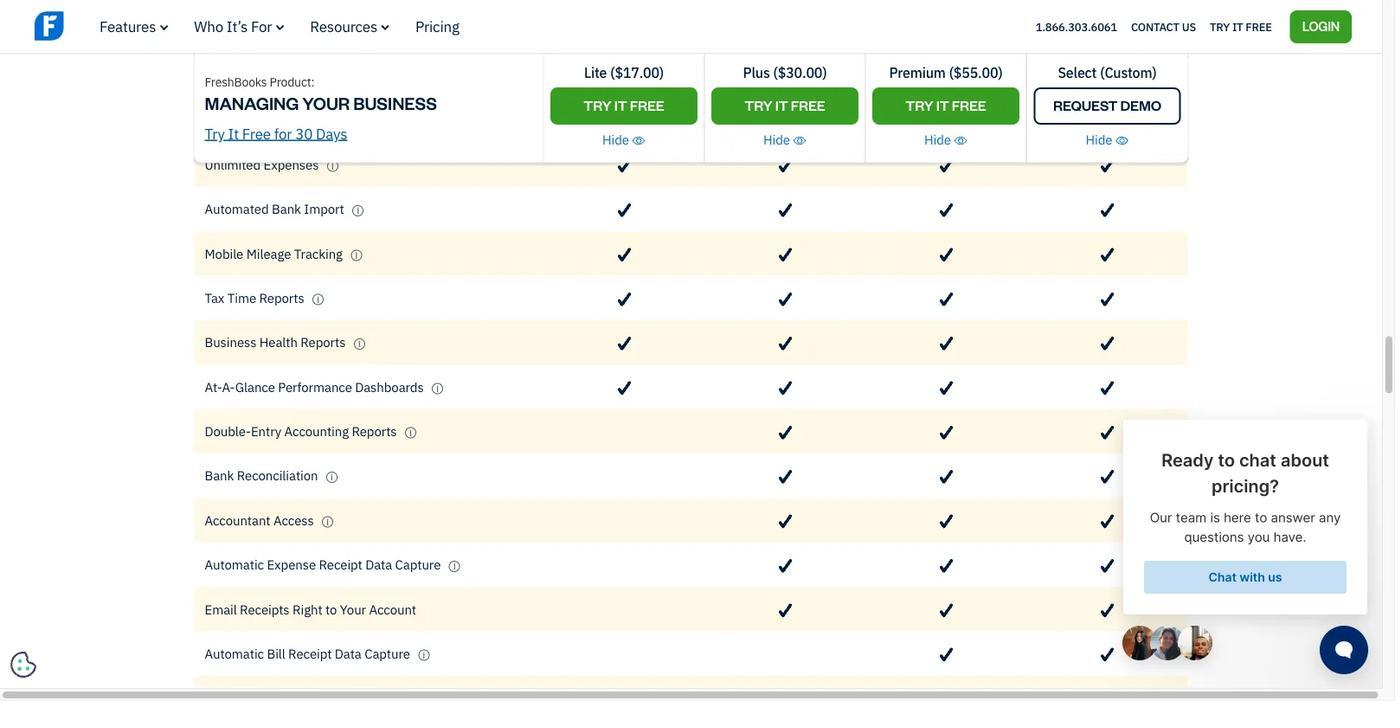 Task type: describe. For each thing, give the bounding box(es) containing it.
i for automatic expense receipt data capture
[[453, 561, 456, 572]]

i for bank reconciliation
[[331, 472, 333, 483]]

managing your business element
[[194, 49, 1188, 701]]

product:
[[270, 74, 314, 90]]

free for premium ($55.00)
[[952, 96, 986, 114]]

demo
[[1120, 96, 1161, 114]]

time
[[227, 289, 256, 306]]

select for select
[[1073, 62, 1121, 85]]

lite for lite
[[600, 62, 629, 85]]

try it free
[[1210, 19, 1272, 34]]

i for tax time reports
[[317, 294, 319, 305]]

30
[[295, 124, 313, 143]]

it
[[1232, 19, 1243, 34]]

mobile
[[205, 245, 243, 262]]

request demo
[[1053, 96, 1161, 114]]

unlimited time-tracking
[[205, 111, 349, 128]]

($55.00)
[[949, 63, 1003, 81]]

receipt for expense
[[319, 556, 362, 573]]

access
[[273, 511, 314, 528]]

contact us
[[1131, 19, 1196, 34]]

capture for automatic bill receipt data capture
[[365, 645, 410, 662]]

to
[[325, 600, 337, 617]]

us
[[1182, 19, 1196, 34]]

resources
[[310, 17, 377, 36]]

i for double-entry accounting reports
[[410, 427, 412, 438]]

mileage
[[246, 245, 291, 262]]

(custom)
[[1100, 63, 1157, 81]]

1.866.303.6061 link
[[1036, 19, 1117, 34]]

tracking for time-
[[297, 111, 346, 128]]

try it free link for ($30.00)
[[711, 87, 859, 125]]

try it free for ($17.00)
[[584, 96, 664, 114]]

dashboards
[[355, 378, 424, 395]]

your inside freshbooks product: managing your business
[[302, 92, 350, 114]]

bank reconciliation
[[205, 467, 321, 484]]

i for automatic bill receipt data capture
[[423, 650, 425, 660]]

1.866.303.6061
[[1036, 19, 1117, 34]]

accountant access
[[205, 511, 317, 528]]

login
[[1302, 18, 1340, 34]]

capture for automatic expense receipt data capture
[[395, 556, 441, 573]]

freshbooks
[[205, 74, 267, 90]]

premium for premium ($55.00)
[[889, 63, 946, 81]]

business inside freshbooks product: managing your business
[[353, 92, 437, 114]]

i for mobile mileage tracking
[[355, 249, 358, 260]]

try it free link for ($17.00)
[[550, 87, 698, 125]]

tax time reports
[[205, 289, 307, 306]]

performance
[[278, 378, 352, 395]]

cookie preferences image
[[10, 652, 36, 678]]

tax
[[205, 289, 224, 306]]

features link
[[100, 17, 168, 36]]

at-a-glance performance dashboards
[[205, 378, 427, 395]]

business health reports
[[205, 334, 349, 351]]

try it free link
[[1210, 15, 1272, 38]]

freshbooks product: managing your business
[[205, 74, 437, 114]]

free inside try it free link
[[1246, 19, 1272, 34]]

resources link
[[310, 17, 390, 36]]

0 vertical spatial business
[[313, 65, 376, 82]]

it for ($17.00)
[[614, 96, 627, 114]]

automated
[[205, 200, 269, 217]]

try for premium ($55.00)
[[906, 96, 934, 114]]

unlimited time-tracking link
[[205, 111, 365, 128]]

try it free for 30 days link
[[205, 124, 347, 143]]

try it free for ($55.00)
[[906, 96, 986, 114]]

automatic expense receipt data capture
[[205, 556, 444, 573]]

try for plus ($30.00)
[[745, 96, 773, 114]]

double-
[[205, 423, 251, 439]]

accountant
[[205, 511, 270, 528]]



Task type: vqa. For each thing, say whether or not it's contained in the screenshot.
rightmost Data
yes



Task type: locate. For each thing, give the bounding box(es) containing it.
a-
[[222, 378, 235, 395]]

0 vertical spatial data
[[365, 556, 392, 573]]

premium inside managing your business element
[[902, 62, 971, 85]]

your up unlimited time-tracking "link"
[[277, 65, 311, 82]]

free down ($30.00) in the right of the page
[[791, 96, 825, 114]]

features
[[100, 17, 156, 36]]

2 horizontal spatial try it free link
[[872, 87, 1020, 125]]

bank down double-
[[205, 467, 234, 484]]

your
[[340, 600, 366, 617]]

free
[[1246, 19, 1272, 34], [630, 96, 664, 114], [791, 96, 825, 114], [952, 96, 986, 114], [242, 124, 271, 143]]

i for automated bank import
[[357, 205, 359, 216]]

plus inside managing your business element
[[759, 62, 792, 85]]

automated bank import
[[205, 200, 347, 217]]

managing down freshbooks
[[205, 92, 299, 114]]

bank left import
[[272, 200, 301, 217]]

premium
[[902, 62, 971, 85], [889, 63, 946, 81]]

contact
[[1131, 19, 1180, 34]]

1 unlimited from the top
[[205, 111, 261, 128]]

2 horizontal spatial try it free
[[906, 96, 986, 114]]

unlimited down freshbooks
[[205, 111, 261, 128]]

($30.00)
[[773, 63, 827, 81]]

checkmark image
[[779, 114, 792, 129], [940, 159, 953, 173], [618, 203, 631, 218], [779, 203, 792, 218], [940, 203, 953, 218], [618, 247, 631, 262], [940, 247, 953, 262], [940, 292, 953, 307], [1101, 292, 1114, 307], [618, 336, 631, 351], [940, 336, 953, 351], [618, 381, 631, 396], [779, 381, 792, 396], [940, 381, 953, 396], [940, 425, 953, 440], [1101, 425, 1114, 440], [940, 470, 953, 484], [779, 514, 792, 529], [1101, 514, 1114, 529], [940, 559, 953, 573], [1101, 559, 1114, 573], [940, 603, 953, 618], [940, 648, 953, 662], [1101, 648, 1114, 662]]

checkmark image
[[618, 114, 631, 129], [940, 114, 953, 129], [1101, 114, 1114, 129], [618, 159, 631, 173], [779, 159, 792, 173], [1101, 159, 1114, 173], [1101, 203, 1114, 218], [779, 247, 792, 262], [1101, 247, 1114, 262], [618, 292, 631, 307], [779, 292, 792, 307], [779, 336, 792, 351], [1101, 336, 1114, 351], [1101, 381, 1114, 396], [779, 425, 792, 440], [779, 470, 792, 484], [1101, 470, 1114, 484], [940, 514, 953, 529], [779, 559, 792, 573], [779, 603, 792, 618], [1101, 603, 1114, 618]]

premium ($55.00)
[[889, 63, 1003, 81]]

your
[[277, 65, 311, 82], [302, 92, 350, 114]]

1 vertical spatial reports
[[301, 334, 346, 351]]

0 vertical spatial receipt
[[319, 556, 362, 573]]

i for business health reports
[[358, 338, 361, 349]]

try it free link down lite ($17.00)
[[550, 87, 698, 125]]

it down the plus ($30.00)
[[775, 96, 788, 114]]

i
[[332, 161, 334, 171], [357, 205, 359, 216], [355, 249, 358, 260], [317, 294, 319, 305], [358, 338, 361, 349], [437, 383, 439, 394], [410, 427, 412, 438], [331, 472, 333, 483], [327, 516, 329, 527], [453, 561, 456, 572], [423, 650, 425, 660]]

capture down account
[[365, 645, 410, 662]]

select for select (custom)
[[1058, 63, 1097, 81]]

try it free link for ($55.00)
[[872, 87, 1020, 125]]

tracking right for
[[297, 111, 346, 128]]

receipt
[[319, 556, 362, 573], [288, 645, 332, 662]]

1 vertical spatial automatic
[[205, 645, 264, 662]]

1 vertical spatial tracking
[[294, 245, 343, 262]]

it up "unlimited expenses" on the top of page
[[228, 124, 239, 143]]

select up "request"
[[1058, 63, 1097, 81]]

it
[[614, 96, 627, 114], [775, 96, 788, 114], [936, 96, 949, 114], [228, 124, 239, 143]]

pricing
[[416, 17, 459, 36]]

accounting
[[284, 423, 349, 439]]

1 vertical spatial data
[[335, 645, 362, 662]]

0 vertical spatial unlimited
[[205, 111, 261, 128]]

contact us link
[[1131, 15, 1196, 38]]

0 horizontal spatial try it free
[[584, 96, 664, 114]]

try for lite ($17.00)
[[584, 96, 612, 114]]

free right "it" in the right top of the page
[[1246, 19, 1272, 34]]

unlimited up automated
[[205, 156, 261, 173]]

try it free down the plus ($30.00)
[[745, 96, 825, 114]]

reconciliation
[[237, 467, 318, 484]]

double-entry accounting reports
[[205, 423, 400, 439]]

lite ($17.00)
[[584, 63, 664, 81]]

who it's for
[[194, 17, 272, 36]]

dialog
[[0, 0, 1395, 701]]

1 horizontal spatial try it free link
[[711, 87, 859, 125]]

managing your business
[[205, 65, 376, 82]]

automatic for automatic expense receipt data capture
[[205, 556, 264, 573]]

try it free link down the plus ($30.00)
[[711, 87, 859, 125]]

capture up account
[[395, 556, 441, 573]]

reports for health
[[301, 334, 346, 351]]

who it's for link
[[194, 17, 284, 36]]

managing
[[205, 65, 274, 82], [205, 92, 299, 114]]

automatic
[[205, 556, 264, 573], [205, 645, 264, 662]]

1 try it free from the left
[[584, 96, 664, 114]]

free left for
[[242, 124, 271, 143]]

it down lite ($17.00)
[[614, 96, 627, 114]]

it for ($30.00)
[[775, 96, 788, 114]]

0 vertical spatial your
[[277, 65, 311, 82]]

business
[[205, 334, 256, 351]]

automatic bill receipt data capture
[[205, 645, 413, 662]]

your up days
[[302, 92, 350, 114]]

2 automatic from the top
[[205, 645, 264, 662]]

managing inside freshbooks product: managing your business
[[205, 92, 299, 114]]

mobile mileage tracking
[[205, 245, 346, 262]]

bill
[[267, 645, 285, 662]]

plus for plus
[[759, 62, 792, 85]]

try it free for ($30.00)
[[745, 96, 825, 114]]

unlimited
[[205, 111, 261, 128], [205, 156, 261, 173]]

1 managing from the top
[[205, 65, 274, 82]]

email receipts right to your account
[[205, 600, 416, 617]]

plus for plus ($30.00)
[[743, 63, 770, 81]]

import
[[304, 200, 344, 217]]

freshbooks logo image
[[35, 9, 169, 42]]

1 horizontal spatial try it free
[[745, 96, 825, 114]]

receipt for bill
[[288, 645, 332, 662]]

1 vertical spatial your
[[302, 92, 350, 114]]

expenses
[[264, 156, 319, 173]]

unlimited for unlimited time-tracking
[[205, 111, 261, 128]]

try it free down premium ($55.00)
[[906, 96, 986, 114]]

reports for time
[[259, 289, 304, 306]]

2 unlimited from the top
[[205, 156, 261, 173]]

0 horizontal spatial bank
[[205, 467, 234, 484]]

select inside managing your business element
[[1073, 62, 1121, 85]]

0 horizontal spatial data
[[335, 645, 362, 662]]

try
[[1210, 19, 1230, 34], [584, 96, 612, 114], [745, 96, 773, 114], [906, 96, 934, 114], [205, 124, 225, 143]]

it for ($55.00)
[[936, 96, 949, 114]]

free down ($55.00)
[[952, 96, 986, 114]]

email
[[205, 600, 237, 617]]

0 horizontal spatial try it free link
[[550, 87, 698, 125]]

1 vertical spatial capture
[[365, 645, 410, 662]]

reports right time
[[259, 289, 304, 306]]

try it free
[[584, 96, 664, 114], [745, 96, 825, 114], [906, 96, 986, 114]]

tracking down import
[[294, 245, 343, 262]]

automatic down "accountant"
[[205, 556, 264, 573]]

1 vertical spatial business
[[353, 92, 437, 114]]

lite for lite ($17.00)
[[584, 63, 607, 81]]

1 automatic from the top
[[205, 556, 264, 573]]

receipts
[[240, 600, 290, 617]]

2 try it free link from the left
[[711, 87, 859, 125]]

free down ($17.00)
[[630, 96, 664, 114]]

managing down who it's for link
[[205, 65, 274, 82]]

0 vertical spatial tracking
[[297, 111, 346, 128]]

2 managing from the top
[[205, 92, 299, 114]]

unlimited for unlimited expenses
[[205, 156, 261, 173]]

reports
[[259, 289, 304, 306], [301, 334, 346, 351], [352, 423, 397, 439]]

try down premium ($55.00)
[[906, 96, 934, 114]]

($17.00)
[[610, 63, 664, 81]]

lite inside managing your business element
[[600, 62, 629, 85]]

account
[[369, 600, 416, 617]]

try down the plus ($30.00)
[[745, 96, 773, 114]]

plus
[[759, 62, 792, 85], [743, 63, 770, 81]]

3 try it free from the left
[[906, 96, 986, 114]]

2 try it free from the left
[[745, 96, 825, 114]]

free for lite ($17.00)
[[630, 96, 664, 114]]

try it free link down premium ($55.00)
[[872, 87, 1020, 125]]

select
[[1073, 62, 1121, 85], [1058, 63, 1097, 81]]

0 vertical spatial bank
[[272, 200, 301, 217]]

tracking
[[297, 111, 346, 128], [294, 245, 343, 262]]

select (custom)
[[1058, 63, 1157, 81]]

business
[[313, 65, 376, 82], [353, 92, 437, 114]]

data
[[365, 556, 392, 573], [335, 645, 362, 662]]

request demo link
[[1034, 87, 1181, 125]]

reports right health
[[301, 334, 346, 351]]

1 horizontal spatial data
[[365, 556, 392, 573]]

0 vertical spatial managing
[[205, 65, 274, 82]]

right
[[293, 600, 322, 617]]

1 horizontal spatial bank
[[272, 200, 301, 217]]

0 vertical spatial reports
[[259, 289, 304, 306]]

days
[[316, 124, 347, 143]]

premium for premium
[[902, 62, 971, 85]]

i for unlimited expenses
[[332, 161, 334, 171]]

capture
[[395, 556, 441, 573], [365, 645, 410, 662]]

for
[[274, 124, 292, 143]]

select up request demo
[[1073, 62, 1121, 85]]

health
[[259, 334, 298, 351]]

pricing link
[[416, 17, 459, 36]]

receipt right bill
[[288, 645, 332, 662]]

glance
[[235, 378, 275, 395]]

it's
[[227, 17, 248, 36]]

try down freshbooks
[[205, 124, 225, 143]]

reports down dashboards on the bottom
[[352, 423, 397, 439]]

automatic for automatic bill receipt data capture
[[205, 645, 264, 662]]

2 vertical spatial reports
[[352, 423, 397, 439]]

try it free link
[[550, 87, 698, 125], [711, 87, 859, 125], [872, 87, 1020, 125]]

time-
[[264, 111, 297, 128]]

free for plus ($30.00)
[[791, 96, 825, 114]]

expense
[[267, 556, 316, 573]]

try it free for 30 days
[[205, 124, 347, 143]]

who
[[194, 17, 223, 36]]

1 vertical spatial bank
[[205, 467, 234, 484]]

1 vertical spatial receipt
[[288, 645, 332, 662]]

1 vertical spatial managing
[[205, 92, 299, 114]]

1 vertical spatial unlimited
[[205, 156, 261, 173]]

receipt up 'to'
[[319, 556, 362, 573]]

i for accountant access
[[327, 516, 329, 527]]

try left "it" in the right top of the page
[[1210, 19, 1230, 34]]

request
[[1053, 96, 1118, 114]]

tracking for mileage
[[294, 245, 343, 262]]

0 vertical spatial automatic
[[205, 556, 264, 573]]

for
[[251, 17, 272, 36]]

0 vertical spatial capture
[[395, 556, 441, 573]]

try it free down lite ($17.00)
[[584, 96, 664, 114]]

it down premium ($55.00)
[[936, 96, 949, 114]]

plus ($30.00)
[[743, 63, 827, 81]]

data up account
[[365, 556, 392, 573]]

cookie consent banner dialog
[[13, 475, 273, 675]]

login link
[[1290, 10, 1352, 43]]

i for at-a-glance performance dashboards
[[437, 383, 439, 394]]

automatic left bill
[[205, 645, 264, 662]]

1 try it free link from the left
[[550, 87, 698, 125]]

entry
[[251, 423, 281, 439]]

at-
[[205, 378, 222, 395]]

data for expense
[[365, 556, 392, 573]]

try down lite ($17.00)
[[584, 96, 612, 114]]

data down "your"
[[335, 645, 362, 662]]

unlimited expenses
[[205, 156, 322, 173]]

3 try it free link from the left
[[872, 87, 1020, 125]]

data for bill
[[335, 645, 362, 662]]

lite
[[600, 62, 629, 85], [584, 63, 607, 81]]



